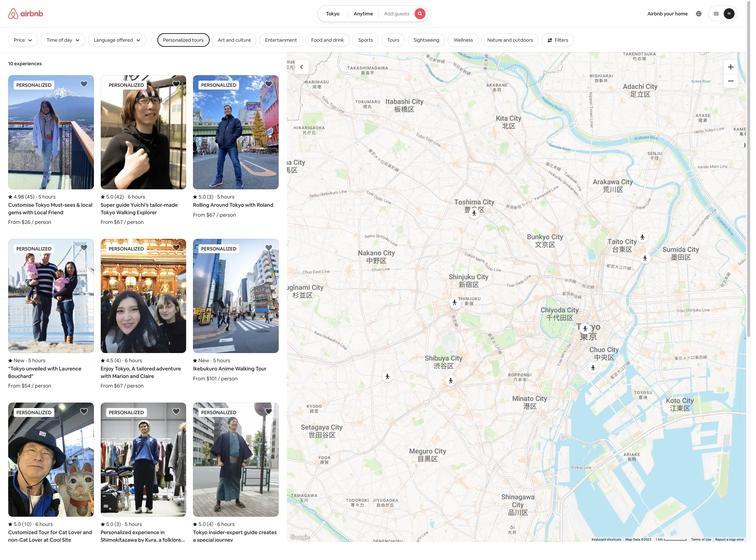 Task type: vqa. For each thing, say whether or not it's contained in the screenshot.
Sightseeing button
yes



Task type: describe. For each thing, give the bounding box(es) containing it.
airbnb your home link
[[644, 6, 692, 21]]

personalized experience in shimokitazawa by kura, a folklore kura.explore the deep shimokitazawa with a guide from shimokitazawa. group
[[101, 403, 186, 542]]

(3) for personalized experience in shimokitazawa by kura, a folklore kura.explore the deep shimokitazawa with a guide from shimokitazawa. group
[[115, 521, 121, 528]]

customise tokyo must-sees & local gems with local friend from $26 / person
[[8, 202, 93, 225]]

Art and culture button
[[212, 33, 257, 47]]

with inside "customise tokyo must-sees & local gems with local friend from $26 / person"
[[23, 209, 33, 216]]

food
[[312, 37, 323, 43]]

Entertainment button
[[260, 33, 303, 47]]

5.0 out of 5 average rating,  10 reviews image
[[8, 521, 31, 528]]

add to wishlist image for adventure
[[172, 244, 181, 252]]

5.0 inside personalized experience in shimokitazawa by kura, a folklore kura.explore the deep shimokitazawa with a guide from shimokitazawa. group
[[106, 521, 113, 528]]

laurence
[[59, 365, 81, 372]]

hours for anime
[[217, 357, 230, 364]]

drink
[[333, 37, 344, 43]]

0 vertical spatial cat
[[59, 529, 67, 536]]

$26
[[22, 219, 30, 225]]

person inside "tokyo unveiled with laurence bouchard" from $54 / person
[[35, 383, 51, 389]]

person inside "customise tokyo must-sees & local gems with local friend from $26 / person"
[[35, 219, 51, 225]]

enjoy tokyo, a tailored adventure with marion and claire from $67 / person
[[101, 365, 181, 389]]

sees
[[64, 202, 75, 208]]

Food and drink button
[[306, 33, 350, 47]]

claire
[[140, 373, 154, 379]]

6 for 5.0 (10)
[[35, 521, 38, 528]]

explorer
[[137, 209, 157, 216]]

customise tokyo must-sees & local gems with local friend group
[[8, 75, 94, 225]]

yuichi's
[[131, 202, 149, 208]]

keyboard
[[592, 538, 606, 541]]

profile element
[[437, 0, 738, 27]]

around
[[210, 202, 229, 208]]

5.0 (42)
[[106, 194, 124, 200]]

from inside "tokyo unveiled with laurence bouchard" from $54 / person
[[8, 383, 20, 389]]

super
[[101, 202, 115, 208]]

must-
[[51, 202, 64, 208]]

offered
[[117, 37, 133, 43]]

ikebukuro anime walking tour from $101 / person
[[193, 365, 267, 382]]

rolling
[[193, 202, 209, 208]]

5.0 for customized tour for cat lover and non-cat lover at cool site
[[14, 521, 21, 528]]

adventure
[[156, 365, 181, 372]]

hours for tokyo,
[[129, 357, 142, 364]]

map
[[730, 538, 736, 541]]

5 inside personalized experience in shimokitazawa by kura, a folklore kura.explore the deep shimokitazawa with a guide from shimokitazawa. group
[[125, 521, 128, 528]]

5.0 for rolling around tokyo with roland
[[199, 194, 206, 200]]

Personalized tours button
[[157, 33, 209, 47]]

· 5 hours for tokyo
[[36, 194, 56, 200]]

of for use
[[702, 538, 705, 541]]

· for unveiled
[[26, 357, 27, 364]]

$67 inside enjoy tokyo, a tailored adventure with marion and claire from $67 / person
[[114, 383, 123, 389]]

zoom out image
[[729, 78, 734, 84]]

tour inside the customized tour for cat lover and non-cat lover at cool site
[[38, 529, 49, 536]]

use
[[706, 538, 712, 541]]

person inside 'rolling around tokyo with roland from $67 / person'
[[220, 211, 236, 218]]

hours for around
[[221, 194, 235, 200]]

super guide yuichi's tailor-made tokyo walking explorer from $67 / person
[[101, 202, 178, 225]]

report a map error
[[716, 538, 744, 541]]

4.98 out of 5 average rating,  45 reviews image
[[8, 194, 35, 200]]

©2023
[[641, 538, 652, 541]]

super guide yuichi's tailor-made tokyo walking explorer group
[[101, 75, 186, 225]]

art and culture
[[218, 37, 251, 43]]

filters
[[555, 37, 569, 43]]

guests
[[395, 11, 410, 17]]

roland
[[257, 202, 274, 208]]

6 for 4.5 (4)
[[125, 357, 128, 364]]

local
[[34, 209, 47, 216]]

marion
[[112, 373, 129, 379]]

5 for around
[[217, 194, 220, 200]]

tokyo inside tokyo insider-expert guide creates a special journey
[[193, 529, 208, 536]]

· for anime
[[211, 357, 212, 364]]

language offered button
[[88, 33, 146, 47]]

tours
[[192, 37, 204, 43]]

(45)
[[25, 194, 35, 200]]

from inside 'rolling around tokyo with roland from $67 / person'
[[193, 211, 205, 218]]

keyboard shortcuts
[[592, 538, 622, 541]]

· inside personalized experience in shimokitazawa by kura, a folklore kura.explore the deep shimokitazawa with a guide from shimokitazawa. group
[[122, 521, 124, 528]]

google map
showing 10 experiences. region
[[287, 52, 746, 542]]

new for "tokyo
[[14, 357, 24, 364]]

· for tokyo
[[36, 194, 37, 200]]

5.0 for super guide yuichi's tailor-made tokyo walking explorer
[[106, 194, 113, 200]]

terms
[[692, 538, 701, 541]]

time of day button
[[41, 33, 85, 47]]

tailored
[[137, 365, 155, 372]]

· inside "customized tour for cat lover and non-cat lover at cool site" group
[[33, 521, 34, 528]]

person inside enjoy tokyo, a tailored adventure with marion and claire from $67 / person
[[127, 383, 144, 389]]

nature
[[488, 37, 503, 43]]

expert
[[227, 529, 243, 536]]

walking inside super guide yuichi's tailor-made tokyo walking explorer from $67 / person
[[116, 209, 136, 216]]

5.0 (4)
[[199, 521, 213, 528]]

language offered
[[94, 37, 133, 43]]

4.5 (4)
[[106, 357, 121, 364]]

error
[[737, 538, 744, 541]]

(4) for 4.5 (4)
[[115, 357, 121, 364]]

"tokyo unveiled with laurence bouchard" from $54 / person
[[8, 365, 81, 389]]

and for nature
[[504, 37, 512, 43]]

person inside super guide yuichi's tailor-made tokyo walking explorer from $67 / person
[[127, 219, 144, 225]]

and inside enjoy tokyo, a tailored adventure with marion and claire from $67 / person
[[130, 373, 139, 379]]

"tokyo unveiled with laurence bouchard" group
[[8, 239, 94, 389]]

· 5 hours for unveiled
[[26, 357, 45, 364]]

cool
[[50, 537, 61, 542]]

report a map error link
[[716, 538, 744, 541]]

anytime
[[354, 11, 373, 17]]

(4) for 5.0 (4)
[[207, 521, 213, 528]]

(3) for rolling around tokyo with roland group
[[207, 194, 213, 200]]

keyboard shortcuts button
[[592, 537, 622, 542]]

tokyo insider-expert guide creates a special journey
[[193, 529, 277, 542]]

/ inside enjoy tokyo, a tailored adventure with marion and claire from $67 / person
[[124, 383, 126, 389]]

tokyo insider-expert guide creates a special journey group
[[193, 403, 279, 542]]

tailor-
[[150, 202, 164, 208]]

/ inside "customise tokyo must-sees & local gems with local friend from $26 / person"
[[32, 219, 34, 225]]

for
[[50, 529, 58, 536]]

terms of use
[[692, 538, 712, 541]]

tours
[[388, 37, 400, 43]]

&
[[76, 202, 80, 208]]

none search field containing tokyo
[[318, 5, 429, 22]]

add
[[385, 11, 394, 17]]

a
[[132, 365, 135, 372]]

food and drink
[[312, 37, 344, 43]]

10 experiences
[[8, 60, 42, 67]]

add to wishlist image for ikebukuro anime walking tour from $101 / person
[[265, 244, 273, 252]]

$101
[[207, 375, 217, 382]]

tokyo button
[[318, 5, 348, 22]]

map data ©2023
[[626, 538, 652, 541]]

time
[[47, 37, 58, 43]]

guide inside super guide yuichi's tailor-made tokyo walking explorer from $67 / person
[[116, 202, 130, 208]]

Tours button
[[382, 33, 405, 47]]

outdoors
[[513, 37, 533, 43]]

/ inside ikebukuro anime walking tour from $101 / person
[[218, 375, 220, 382]]

and for food
[[324, 37, 332, 43]]

from inside ikebukuro anime walking tour from $101 / person
[[193, 375, 205, 382]]

filters button
[[542, 33, 574, 47]]

tokyo inside super guide yuichi's tailor-made tokyo walking explorer from $67 / person
[[101, 209, 115, 216]]

anytime button
[[348, 5, 379, 22]]

with inside "tokyo unveiled with laurence bouchard" from $54 / person
[[47, 365, 58, 372]]

add to wishlist image inside personalized experience in shimokitazawa by kura, a folklore kura.explore the deep shimokitazawa with a guide from shimokitazawa. group
[[172, 407, 181, 416]]

5.0 out of 5 average rating,  3 reviews image for rolling around tokyo with roland group
[[193, 194, 213, 200]]

hours inside tokyo insider-expert guide creates a special journey group
[[221, 521, 235, 528]]



Task type: locate. For each thing, give the bounding box(es) containing it.
of inside dropdown button
[[59, 37, 63, 43]]

6 inside "customized tour for cat lover and non-cat lover at cool site" group
[[35, 521, 38, 528]]

km
[[659, 538, 663, 541]]

tokyo up special
[[193, 529, 208, 536]]

$67 inside super guide yuichi's tailor-made tokyo walking explorer from $67 / person
[[114, 219, 123, 225]]

add to wishlist image for super guide yuichi's tailor-made tokyo walking explorer from $67 / person
[[172, 80, 181, 88]]

· 6 hours inside "customized tour for cat lover and non-cat lover at cool site" group
[[33, 521, 53, 528]]

hours inside "tokyo unveiled with laurence bouchard" group
[[32, 357, 45, 364]]

at
[[44, 537, 49, 542]]

2 vertical spatial $67
[[114, 383, 123, 389]]

· 5 hours for around
[[215, 194, 235, 200]]

5.0 (3)
[[199, 194, 213, 200], [106, 521, 121, 528]]

Nature and outdoors button
[[482, 33, 539, 47]]

art
[[218, 37, 225, 43]]

1 vertical spatial lover
[[29, 537, 42, 542]]

$67 down super
[[114, 219, 123, 225]]

and right for
[[83, 529, 92, 536]]

5.0 inside "customized tour for cat lover and non-cat lover at cool site" group
[[14, 521, 21, 528]]

1 horizontal spatial walking
[[235, 365, 255, 372]]

(10)
[[22, 521, 31, 528]]

6 for 5.0 (4)
[[217, 521, 220, 528]]

$67 inside 'rolling around tokyo with roland from $67 / person'
[[207, 211, 215, 218]]

5.0 inside rolling around tokyo with roland group
[[199, 194, 206, 200]]

0 vertical spatial walking
[[116, 209, 136, 216]]

· inside customise tokyo must-sees & local gems with local friend group
[[36, 194, 37, 200]]

non-
[[8, 537, 19, 542]]

and inside button
[[324, 37, 332, 43]]

· inside rolling around tokyo with roland group
[[215, 194, 216, 200]]

your
[[664, 11, 674, 17]]

1 vertical spatial (3)
[[115, 521, 121, 528]]

with right unveiled
[[47, 365, 58, 372]]

unveiled
[[26, 365, 46, 372]]

rolling around tokyo with roland group
[[193, 75, 279, 218]]

5.0 for tokyo insider-expert guide creates a special journey
[[199, 521, 206, 528]]

add to wishlist image
[[80, 80, 88, 88], [265, 80, 273, 88], [172, 244, 181, 252], [80, 407, 88, 416], [265, 407, 273, 416]]

0 vertical spatial (4)
[[115, 357, 121, 364]]

add to wishlist image for "tokyo unveiled with laurence bouchard" from $54 / person
[[80, 244, 88, 252]]

map
[[626, 538, 633, 541]]

(3) inside rolling around tokyo with roland group
[[207, 194, 213, 200]]

· 6 hours inside enjoy tokyo, a tailored adventure with marion and claire group
[[122, 357, 142, 364]]

$67 down around
[[207, 211, 215, 218]]

person
[[220, 211, 236, 218], [35, 219, 51, 225], [127, 219, 144, 225], [221, 375, 238, 382], [35, 383, 51, 389], [127, 383, 144, 389]]

5.0 out of 5 average rating,  4 reviews image
[[193, 521, 213, 528]]

price
[[14, 37, 25, 43]]

1 horizontal spatial 5.0 out of 5 average rating,  3 reviews image
[[193, 194, 213, 200]]

0 vertical spatial 5.0 out of 5 average rating,  3 reviews image
[[193, 194, 213, 200]]

· for guide
[[125, 194, 127, 200]]

5 for anime
[[213, 357, 216, 364]]

5 inside rolling around tokyo with roland group
[[217, 194, 220, 200]]

tokyo inside button
[[326, 11, 340, 17]]

from inside super guide yuichi's tailor-made tokyo walking explorer from $67 / person
[[101, 219, 113, 225]]

tokyo
[[326, 11, 340, 17], [35, 202, 50, 208], [230, 202, 244, 208], [101, 209, 115, 216], [193, 529, 208, 536]]

0 vertical spatial (3)
[[207, 194, 213, 200]]

/ down around
[[216, 211, 219, 218]]

time of day
[[47, 37, 72, 43]]

1 horizontal spatial (3)
[[207, 194, 213, 200]]

· 5 hours inside personalized experience in shimokitazawa by kura, a folklore kura.explore the deep shimokitazawa with a guide from shimokitazawa. group
[[122, 521, 142, 528]]

with inside 'rolling around tokyo with roland from $67 / person'
[[245, 202, 256, 208]]

(3) inside personalized experience in shimokitazawa by kura, a folklore kura.explore the deep shimokitazawa with a guide from shimokitazawa. group
[[115, 521, 121, 528]]

1 vertical spatial $67
[[114, 219, 123, 225]]

new up "tokyo
[[14, 357, 24, 364]]

sightseeing
[[414, 37, 440, 43]]

new inside "tokyo unveiled with laurence bouchard" group
[[14, 357, 24, 364]]

and
[[226, 37, 235, 43], [324, 37, 332, 43], [504, 37, 512, 43], [130, 373, 139, 379], [83, 529, 92, 536]]

hours inside enjoy tokyo, a tailored adventure with marion and claire group
[[129, 357, 142, 364]]

· 6 hours for 5.0 (4)
[[215, 521, 235, 528]]

(42)
[[115, 194, 124, 200]]

person inside ikebukuro anime walking tour from $101 / person
[[221, 375, 238, 382]]

6 right (10)
[[35, 521, 38, 528]]

0 horizontal spatial lover
[[29, 537, 42, 542]]

· 5 hours inside ikebukuro anime walking tour 'group'
[[211, 357, 230, 364]]

0 horizontal spatial guide
[[116, 202, 130, 208]]

add to wishlist image
[[172, 80, 181, 88], [80, 244, 88, 252], [265, 244, 273, 252], [172, 407, 181, 416]]

ikebukuro anime walking tour group
[[193, 239, 279, 382]]

airbnb
[[648, 11, 663, 17]]

enjoy tokyo, a tailored adventure with marion and claire group
[[101, 239, 186, 389]]

tokyo inside "customise tokyo must-sees & local gems with local friend from $26 / person"
[[35, 202, 50, 208]]

6 inside enjoy tokyo, a tailored adventure with marion and claire group
[[125, 357, 128, 364]]

new
[[14, 357, 24, 364], [199, 357, 209, 364]]

add to wishlist image inside ikebukuro anime walking tour 'group'
[[265, 244, 273, 252]]

entertainment
[[265, 37, 297, 43]]

/ inside 'rolling around tokyo with roland from $67 / person'
[[216, 211, 219, 218]]

new experience image
[[8, 357, 24, 364], [193, 357, 209, 364]]

$67
[[207, 211, 215, 218], [114, 219, 123, 225], [114, 383, 123, 389]]

/ down (42)
[[124, 219, 126, 225]]

None search field
[[318, 5, 429, 22]]

·
[[36, 194, 37, 200], [125, 194, 127, 200], [215, 194, 216, 200], [26, 357, 27, 364], [122, 357, 124, 364], [211, 357, 212, 364], [33, 521, 34, 528], [122, 521, 124, 528], [215, 521, 216, 528]]

airbnb your home
[[648, 11, 688, 17]]

1 horizontal spatial a
[[727, 538, 729, 541]]

zoom in image
[[729, 64, 734, 70]]

4.5 out of 5 average rating,  4 reviews image
[[101, 357, 121, 364]]

1 horizontal spatial of
[[702, 538, 705, 541]]

from down rolling
[[193, 211, 205, 218]]

4.5
[[106, 357, 113, 364]]

customized tour for cat lover and non-cat lover at cool site group
[[8, 403, 94, 542]]

2 new from the left
[[199, 357, 209, 364]]

1 new experience image from the left
[[8, 357, 24, 364]]

· 6 hours up insider-
[[215, 521, 235, 528]]

Sightseeing button
[[408, 33, 446, 47]]

1 km
[[656, 538, 664, 541]]

5 inside customise tokyo must-sees & local gems with local friend group
[[38, 194, 41, 200]]

personalized tours
[[163, 37, 204, 43]]

· for tokyo,
[[122, 357, 124, 364]]

6 up insider-
[[217, 521, 220, 528]]

5 for tokyo
[[38, 194, 41, 200]]

0 horizontal spatial tour
[[38, 529, 49, 536]]

lover left at
[[29, 537, 42, 542]]

1 vertical spatial walking
[[235, 365, 255, 372]]

0 horizontal spatial new
[[14, 357, 24, 364]]

5
[[38, 194, 41, 200], [217, 194, 220, 200], [28, 357, 31, 364], [213, 357, 216, 364], [125, 521, 128, 528]]

tokyo right around
[[230, 202, 244, 208]]

creates
[[259, 529, 277, 536]]

1 horizontal spatial 5.0 (3)
[[199, 194, 213, 200]]

person right $54
[[35, 383, 51, 389]]

hours
[[42, 194, 56, 200], [132, 194, 145, 200], [221, 194, 235, 200], [32, 357, 45, 364], [129, 357, 142, 364], [217, 357, 230, 364], [40, 521, 53, 528], [129, 521, 142, 528], [221, 521, 235, 528]]

a left map
[[727, 538, 729, 541]]

wellness
[[454, 37, 473, 43]]

person down "explorer" on the left of the page
[[127, 219, 144, 225]]

and down a
[[130, 373, 139, 379]]

0 horizontal spatial a
[[193, 537, 196, 542]]

5 inside ikebukuro anime walking tour 'group'
[[213, 357, 216, 364]]

· 5 hours inside customise tokyo must-sees & local gems with local friend group
[[36, 194, 56, 200]]

1 vertical spatial (4)
[[207, 521, 213, 528]]

$54
[[22, 383, 30, 389]]

/ inside "tokyo unveiled with laurence bouchard" from $54 / person
[[32, 383, 34, 389]]

· 6 hours for 4.5 (4)
[[122, 357, 142, 364]]

lover
[[68, 529, 82, 536], [29, 537, 42, 542]]

· for around
[[215, 194, 216, 200]]

add guests button
[[379, 5, 429, 22]]

ikebukuro
[[193, 365, 217, 372]]

1 vertical spatial 5.0 (3)
[[106, 521, 121, 528]]

cat
[[59, 529, 67, 536], [19, 537, 28, 542]]

walking down yuichi's
[[116, 209, 136, 216]]

tokyo inside 'rolling around tokyo with roland from $67 / person'
[[230, 202, 244, 208]]

from down marion
[[101, 383, 113, 389]]

hours inside rolling around tokyo with roland group
[[221, 194, 235, 200]]

5 for unveiled
[[28, 357, 31, 364]]

(4) right 4.5
[[115, 357, 121, 364]]

5.0 (3) for '5.0 out of 5 average rating,  3 reviews' image inside the personalized experience in shimokitazawa by kura, a folklore kura.explore the deep shimokitazawa with a guide from shimokitazawa. group
[[106, 521, 121, 528]]

6 for 5.0 (42)
[[128, 194, 131, 200]]

5.0 (10)
[[14, 521, 31, 528]]

new experience image for "tokyo unveiled with laurence bouchard"
[[8, 357, 24, 364]]

new inside ikebukuro anime walking tour 'group'
[[199, 357, 209, 364]]

0 horizontal spatial (4)
[[115, 357, 121, 364]]

add to wishlist image inside "tokyo unveiled with laurence bouchard" group
[[80, 244, 88, 252]]

1 horizontal spatial lover
[[68, 529, 82, 536]]

language
[[94, 37, 116, 43]]

5.0
[[106, 194, 113, 200], [199, 194, 206, 200], [14, 521, 21, 528], [106, 521, 113, 528], [199, 521, 206, 528]]

culture
[[236, 37, 251, 43]]

0 horizontal spatial (3)
[[115, 521, 121, 528]]

0 horizontal spatial new experience image
[[8, 357, 24, 364]]

/ right $101
[[218, 375, 220, 382]]

5.0 inside tokyo insider-expert guide creates a special journey group
[[199, 521, 206, 528]]

add to wishlist image inside super guide yuichi's tailor-made tokyo walking explorer group
[[172, 80, 181, 88]]

· 6 hours up yuichi's
[[125, 194, 145, 200]]

5.0 out of 5 average rating,  3 reviews image inside rolling around tokyo with roland group
[[193, 194, 213, 200]]

insider-
[[209, 529, 227, 536]]

0 vertical spatial of
[[59, 37, 63, 43]]

1 vertical spatial of
[[702, 538, 705, 541]]

· inside tokyo insider-expert guide creates a special journey group
[[215, 521, 216, 528]]

from left $54
[[8, 383, 20, 389]]

/ down marion
[[124, 383, 126, 389]]

journey
[[215, 537, 233, 542]]

5.0 inside super guide yuichi's tailor-made tokyo walking explorer group
[[106, 194, 113, 200]]

· 5 hours for anime
[[211, 357, 230, 364]]

google image
[[289, 533, 311, 542]]

0 vertical spatial guide
[[116, 202, 130, 208]]

new experience image inside "tokyo unveiled with laurence bouchard" group
[[8, 357, 24, 364]]

· inside ikebukuro anime walking tour 'group'
[[211, 357, 212, 364]]

hours for tokyo
[[42, 194, 56, 200]]

tokyo up local
[[35, 202, 50, 208]]

1 horizontal spatial cat
[[59, 529, 67, 536]]

day
[[64, 37, 72, 43]]

1 vertical spatial cat
[[19, 537, 28, 542]]

5.0 out of 5 average rating,  3 reviews image inside personalized experience in shimokitazawa by kura, a folklore kura.explore the deep shimokitazawa with a guide from shimokitazawa. group
[[101, 521, 121, 528]]

a left special
[[193, 537, 196, 542]]

6 inside super guide yuichi's tailor-made tokyo walking explorer group
[[128, 194, 131, 200]]

5.0 (3) inside personalized experience in shimokitazawa by kura, a folklore kura.explore the deep shimokitazawa with a guide from shimokitazawa. group
[[106, 521, 121, 528]]

6 up tokyo,
[[125, 357, 128, 364]]

with up $26 on the left top
[[23, 209, 33, 216]]

terms of use link
[[692, 538, 712, 541]]

Sports button
[[353, 33, 379, 47]]

/ right $26 on the left top
[[32, 219, 34, 225]]

person down claire
[[127, 383, 144, 389]]

person down local
[[35, 219, 51, 225]]

shortcuts
[[607, 538, 622, 541]]

5.0 out of 5 average rating,  42 reviews image
[[101, 194, 124, 200]]

walking right anime
[[235, 365, 255, 372]]

1 horizontal spatial tour
[[256, 365, 267, 372]]

guide down (42)
[[116, 202, 130, 208]]

of for day
[[59, 37, 63, 43]]

0 vertical spatial 5.0 (3)
[[199, 194, 213, 200]]

· inside enjoy tokyo, a tailored adventure with marion and claire group
[[122, 357, 124, 364]]

· 6 hours inside tokyo insider-expert guide creates a special journey group
[[215, 521, 235, 528]]

(3)
[[207, 194, 213, 200], [115, 521, 121, 528]]

with left roland
[[245, 202, 256, 208]]

from down gems
[[8, 219, 20, 225]]

1 horizontal spatial (4)
[[207, 521, 213, 528]]

(4)
[[115, 357, 121, 364], [207, 521, 213, 528]]

· 6 hours inside super guide yuichi's tailor-made tokyo walking explorer group
[[125, 194, 145, 200]]

and for art
[[226, 37, 235, 43]]

add guests
[[385, 11, 410, 17]]

from down ikebukuro
[[193, 375, 205, 382]]

guide inside tokyo insider-expert guide creates a special journey
[[244, 529, 258, 536]]

· inside super guide yuichi's tailor-made tokyo walking explorer group
[[125, 194, 127, 200]]

experiences
[[14, 60, 42, 67]]

price button
[[8, 33, 38, 47]]

personalized
[[163, 37, 191, 43]]

hours inside personalized experience in shimokitazawa by kura, a folklore kura.explore the deep shimokitazawa with a guide from shimokitazawa. group
[[129, 521, 142, 528]]

and inside the customized tour for cat lover and non-cat lover at cool site
[[83, 529, 92, 536]]

hours for guide
[[132, 194, 145, 200]]

1 vertical spatial guide
[[244, 529, 258, 536]]

and right nature at the right top
[[504, 37, 512, 43]]

/ inside super guide yuichi's tailor-made tokyo walking explorer from $67 / person
[[124, 219, 126, 225]]

walking inside ikebukuro anime walking tour from $101 / person
[[235, 365, 255, 372]]

friend
[[48, 209, 63, 216]]

cat down customized
[[19, 537, 28, 542]]

1 horizontal spatial guide
[[244, 529, 258, 536]]

hours for unveiled
[[32, 357, 45, 364]]

(4) up insider-
[[207, 521, 213, 528]]

1 horizontal spatial new experience image
[[193, 357, 209, 364]]

0 vertical spatial $67
[[207, 211, 215, 218]]

with inside enjoy tokyo, a tailored adventure with marion and claire from $67 / person
[[101, 373, 111, 379]]

tokyo down super
[[101, 209, 115, 216]]

new experience image up "tokyo
[[8, 357, 24, 364]]

0 horizontal spatial walking
[[116, 209, 136, 216]]

· 6 hours
[[125, 194, 145, 200], [122, 357, 142, 364], [33, 521, 53, 528], [215, 521, 235, 528]]

· 5 hours inside rolling around tokyo with roland group
[[215, 194, 235, 200]]

tour
[[256, 365, 267, 372], [38, 529, 49, 536]]

1 vertical spatial 5.0 out of 5 average rating,  3 reviews image
[[101, 521, 121, 528]]

0 vertical spatial tour
[[256, 365, 267, 372]]

cat up site
[[59, 529, 67, 536]]

person down anime
[[221, 375, 238, 382]]

from inside enjoy tokyo, a tailored adventure with marion and claire from $67 / person
[[101, 383, 113, 389]]

new experience image up ikebukuro
[[193, 357, 209, 364]]

from down super
[[101, 219, 113, 225]]

· 6 hours for 5.0 (42)
[[125, 194, 145, 200]]

gems
[[8, 209, 22, 216]]

a
[[193, 537, 196, 542], [727, 538, 729, 541]]

with down enjoy
[[101, 373, 111, 379]]

data
[[634, 538, 641, 541]]

0 horizontal spatial 5.0 out of 5 average rating,  3 reviews image
[[101, 521, 121, 528]]

5.0 (3) for '5.0 out of 5 average rating,  3 reviews' image within the rolling around tokyo with roland group
[[199, 194, 213, 200]]

0 horizontal spatial cat
[[19, 537, 28, 542]]

(4) inside tokyo insider-expert guide creates a special journey group
[[207, 521, 213, 528]]

a inside tokyo insider-expert guide creates a special journey
[[193, 537, 196, 542]]

hours inside "customized tour for cat lover and non-cat lover at cool site" group
[[40, 521, 53, 528]]

tokyo,
[[115, 365, 131, 372]]

site
[[62, 537, 71, 542]]

5 inside "tokyo unveiled with laurence bouchard" group
[[28, 357, 31, 364]]

· inside "tokyo unveiled with laurence bouchard" group
[[26, 357, 27, 364]]

/ right $54
[[32, 383, 34, 389]]

· 6 hours up the customized tour for cat lover and non-cat lover at cool site
[[33, 521, 53, 528]]

new experience image for ikebukuro anime walking tour
[[193, 357, 209, 364]]

$67 down marion
[[114, 383, 123, 389]]

and left drink
[[324, 37, 332, 43]]

home
[[675, 11, 688, 17]]

hours inside customise tokyo must-sees & local gems with local friend group
[[42, 194, 56, 200]]

Wellness button
[[448, 33, 479, 47]]

tour inside ikebukuro anime walking tour from $101 / person
[[256, 365, 267, 372]]

tokyo up food and drink button
[[326, 11, 340, 17]]

customise
[[8, 202, 34, 208]]

new experience image inside ikebukuro anime walking tour 'group'
[[193, 357, 209, 364]]

sports
[[359, 37, 373, 43]]

2 new experience image from the left
[[193, 357, 209, 364]]

new up ikebukuro
[[199, 357, 209, 364]]

5.0 (3) inside rolling around tokyo with roland group
[[199, 194, 213, 200]]

"tokyo
[[8, 365, 25, 372]]

customized
[[8, 529, 37, 536]]

0 horizontal spatial of
[[59, 37, 63, 43]]

4.98
[[14, 194, 24, 200]]

guide
[[116, 202, 130, 208], [244, 529, 258, 536]]

bouchard"
[[8, 373, 33, 379]]

1 horizontal spatial new
[[199, 357, 209, 364]]

0 vertical spatial lover
[[68, 529, 82, 536]]

10
[[8, 60, 13, 67]]

add to wishlist image for &
[[80, 80, 88, 88]]

add to wishlist image for roland
[[265, 80, 273, 88]]

0 horizontal spatial 5.0 (3)
[[106, 521, 121, 528]]

from inside "customise tokyo must-sees & local gems with local friend from $26 / person"
[[8, 219, 20, 225]]

6
[[128, 194, 131, 200], [125, 357, 128, 364], [35, 521, 38, 528], [217, 521, 220, 528]]

6 right (42)
[[128, 194, 131, 200]]

hours inside ikebukuro anime walking tour 'group'
[[217, 357, 230, 364]]

lover up site
[[68, 529, 82, 536]]

hours inside super guide yuichi's tailor-made tokyo walking explorer group
[[132, 194, 145, 200]]

· 6 hours up a
[[122, 357, 142, 364]]

and right art
[[226, 37, 235, 43]]

5.0 out of 5 average rating,  3 reviews image
[[193, 194, 213, 200], [101, 521, 121, 528]]

1 km button
[[654, 537, 690, 542]]

of left the day
[[59, 37, 63, 43]]

(4) inside enjoy tokyo, a tailored adventure with marion and claire group
[[115, 357, 121, 364]]

· 6 hours for 5.0 (10)
[[33, 521, 53, 528]]

1 new from the left
[[14, 357, 24, 364]]

6 inside tokyo insider-expert guide creates a special journey group
[[217, 521, 220, 528]]

person down around
[[220, 211, 236, 218]]

of left use
[[702, 538, 705, 541]]

1 vertical spatial tour
[[38, 529, 49, 536]]

customized tour for cat lover and non-cat lover at cool site
[[8, 529, 92, 542]]

guide right expert on the left
[[244, 529, 258, 536]]

5.0 out of 5 average rating,  3 reviews image for personalized experience in shimokitazawa by kura, a folklore kura.explore the deep shimokitazawa with a guide from shimokitazawa. group
[[101, 521, 121, 528]]

· 5 hours inside "tokyo unveiled with laurence bouchard" group
[[26, 357, 45, 364]]

new for ikebukuro
[[199, 357, 209, 364]]



